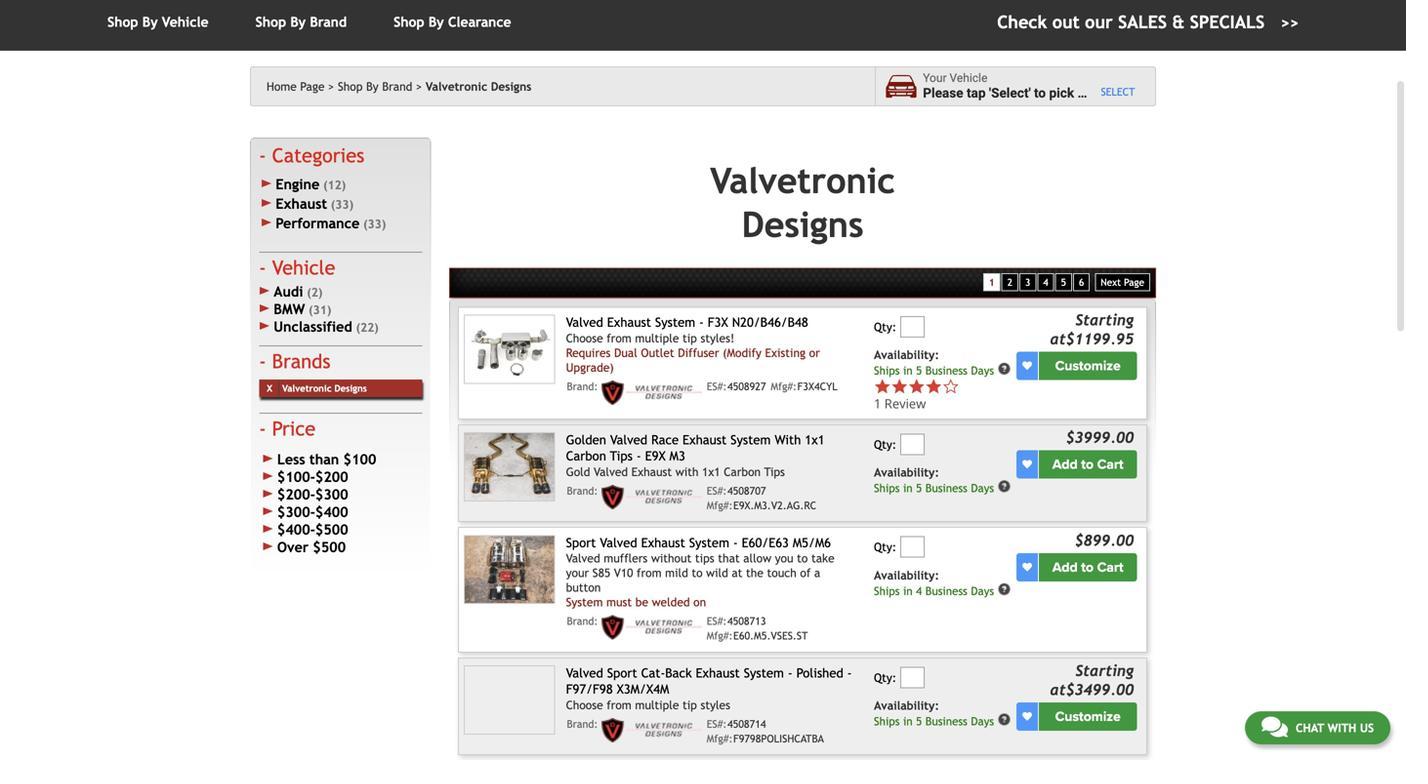 Task type: vqa. For each thing, say whether or not it's contained in the screenshot.
Valved Sport Cat-Back Exhaust System - Polished - F97/F98 X3M/X4M question sign icon
yes



Task type: locate. For each thing, give the bounding box(es) containing it.
at for $3499.00
[[1050, 682, 1066, 699]]

2 customize from the top
[[1055, 709, 1121, 726]]

1 availability: from the top
[[874, 348, 939, 362]]

valved
[[566, 315, 603, 330], [610, 433, 648, 448], [594, 465, 628, 479], [600, 536, 637, 551], [566, 552, 600, 566], [566, 666, 603, 681]]

1 add to cart from the top
[[1053, 457, 1124, 473]]

sport up the x3m/x4m
[[607, 666, 637, 681]]

- left e9x
[[637, 449, 641, 464]]

3 days from the top
[[971, 585, 994, 598]]

exhaust up without
[[641, 536, 685, 551]]

0 vertical spatial question sign image
[[998, 480, 1012, 494]]

valvetronic
[[426, 80, 487, 93], [710, 160, 895, 201], [282, 383, 332, 394]]

3 ships from the top
[[874, 585, 900, 598]]

5
[[1061, 277, 1066, 288], [916, 365, 922, 378], [916, 482, 922, 495], [916, 716, 922, 729]]

multiple up outlet
[[635, 332, 679, 345]]

brand: down the upgrade)
[[567, 381, 598, 393]]

brand: down button
[[567, 616, 598, 628]]

exhaust inside valved sport cat-back exhaust system - polished - f97/f98 x3m/x4m choose from multiple tip styles
[[696, 666, 740, 681]]

0 horizontal spatial page
[[300, 80, 325, 93]]

availability: inside availability: ships in 4 business days
[[874, 569, 939, 582]]

1 vertical spatial tip
[[683, 699, 697, 712]]

your
[[566, 567, 589, 580]]

sport up the your
[[566, 536, 596, 551]]

on
[[694, 596, 706, 610]]

2 in from the top
[[903, 482, 913, 495]]

shop by brand right home page link
[[338, 80, 412, 93]]

1 days from the top
[[971, 365, 994, 378]]

1 question sign image from the top
[[998, 480, 1012, 494]]

business inside availability: ships in 4 business days
[[926, 585, 968, 598]]

brand: down "f97/f98"
[[567, 719, 598, 731]]

to up of
[[797, 552, 808, 566]]

in
[[903, 365, 913, 378], [903, 482, 913, 495], [903, 585, 913, 598], [903, 716, 913, 729]]

1 tip from the top
[[683, 332, 697, 345]]

from up 'dual'
[[607, 332, 632, 345]]

4 days from the top
[[971, 716, 994, 729]]

3 star image from the left
[[925, 378, 942, 395]]

1 vertical spatial cart
[[1097, 560, 1124, 576]]

2 multiple from the top
[[635, 699, 679, 712]]

0 horizontal spatial valvetronic designs
[[426, 80, 532, 93]]

1 customize link from the top
[[1039, 352, 1137, 381]]

1 horizontal spatial page
[[1124, 277, 1145, 288]]

1 vertical spatial shop by brand link
[[338, 80, 422, 93]]

shop for shop by vehicle link
[[107, 14, 138, 30]]

0 vertical spatial valvetronic
[[426, 80, 487, 93]]

0 vertical spatial valvetronic designs
[[426, 80, 532, 93]]

add to wish list image for $1199.95
[[1023, 362, 1032, 371]]

1 cart from the top
[[1097, 457, 1124, 473]]

2 qty: from the top
[[874, 438, 897, 451]]

1 in from the top
[[903, 365, 913, 378]]

2 tip from the top
[[683, 699, 697, 712]]

0 vertical spatial (33)
[[331, 198, 354, 211]]

from inside valved sport cat-back exhaust system - polished - f97/f98 x3m/x4m choose from multiple tip styles
[[607, 699, 632, 712]]

1 vertical spatial (33)
[[363, 217, 386, 231]]

shop by brand link up home page link
[[255, 14, 347, 30]]

availability:
[[874, 348, 939, 362], [874, 466, 939, 480], [874, 569, 939, 582], [874, 699, 939, 713]]

2 add to cart button from the top
[[1039, 554, 1137, 582]]

x valvetronic designs
[[267, 383, 367, 394]]

in for valved sport cat-back exhaust system - polished - f97/f98 x3m/x4m
[[903, 716, 913, 729]]

vehicle
[[1088, 86, 1131, 101]]

2 business from the top
[[926, 482, 968, 495]]

$300-
[[277, 504, 315, 520]]

qty: down 1 review
[[874, 438, 897, 451]]

valvetronic designs - corporate logo image down outlet
[[602, 381, 702, 405]]

0 vertical spatial add to cart button
[[1039, 451, 1137, 479]]

brand: down gold
[[567, 485, 598, 497]]

4 business from the top
[[926, 716, 968, 729]]

cart down "$899.00"
[[1097, 560, 1124, 576]]

None text field
[[900, 316, 925, 338], [900, 667, 925, 689], [900, 316, 925, 338], [900, 667, 925, 689]]

3 link
[[1020, 273, 1037, 291]]

choose down "f97/f98"
[[566, 699, 603, 712]]

0 horizontal spatial vehicle
[[162, 14, 209, 30]]

0 horizontal spatial tips
[[610, 449, 633, 464]]

es#: 4508707 mfg#: e9x.m3.v2.ag.rc
[[707, 485, 817, 512]]

add to cart down "$899.00"
[[1053, 560, 1124, 576]]

1 ships from the top
[[874, 365, 900, 378]]

dual
[[614, 346, 638, 360]]

1 multiple from the top
[[635, 332, 679, 345]]

question sign image
[[998, 363, 1012, 376], [998, 583, 1012, 597]]

exhaust up styles
[[696, 666, 740, 681]]

starting up $3499.00
[[1076, 663, 1134, 680]]

tips left e9x
[[610, 449, 633, 464]]

2 vertical spatial valvetronic
[[282, 383, 332, 394]]

0 horizontal spatial valvetronic
[[282, 383, 332, 394]]

multiple
[[635, 332, 679, 345], [635, 699, 679, 712]]

cat-
[[641, 666, 665, 681]]

0 vertical spatial with
[[676, 465, 699, 479]]

add right add to wish list icon
[[1053, 560, 1078, 576]]

1 vertical spatial add to wish list image
[[1023, 460, 1032, 470]]

business for golden valved race exhaust system with 1x1 carbon tips - e9x m3
[[926, 482, 968, 495]]

1 vertical spatial valvetronic
[[710, 160, 895, 201]]

valved up "f97/f98"
[[566, 666, 603, 681]]

carbon up '4508707'
[[724, 465, 761, 479]]

customize for $3499.00
[[1055, 709, 1121, 726]]

valvetronic designs - corporate logo image down the x3m/x4m
[[602, 719, 702, 743]]

add for $899.00
[[1053, 560, 1078, 576]]

starting at for $3499.00
[[1050, 663, 1134, 699]]

mfg#: for styles!
[[771, 381, 797, 393]]

mfg#: inside es#: 4508714 mfg#: f9798polishcatba
[[707, 733, 733, 746]]

4 availability: from the top
[[874, 699, 939, 713]]

page
[[300, 80, 325, 93], [1124, 277, 1145, 288]]

system left with
[[731, 433, 771, 448]]

mfg#: down 4508714
[[707, 733, 733, 746]]

1 vertical spatial vehicle
[[950, 71, 988, 85]]

system inside valved sport cat-back exhaust system - polished - f97/f98 x3m/x4m choose from multiple tip styles
[[744, 666, 784, 681]]

a inside your vehicle please tap 'select' to pick a vehicle
[[1078, 86, 1085, 101]]

1 horizontal spatial designs
[[491, 80, 532, 93]]

system inside golden valved race exhaust system with 1x1 carbon tips - e9x m3 gold valved exhaust with 1x1 carbon tips
[[731, 433, 771, 448]]

question sign image for availability: ships in 5 business days
[[998, 363, 1012, 376]]

unclassified
[[274, 319, 352, 335]]

brand down shop by clearance at top left
[[382, 80, 412, 93]]

1 vertical spatial brand
[[382, 80, 412, 93]]

2 vertical spatial vehicle
[[272, 256, 335, 279]]

0 vertical spatial shop by brand
[[255, 14, 347, 30]]

next page link
[[1095, 273, 1150, 291]]

chat with us
[[1296, 722, 1374, 735]]

brand: for sport valved exhaust system - e60/e63 m5/m6
[[567, 616, 598, 628]]

brand
[[310, 14, 347, 30], [382, 80, 412, 93]]

2 customize link from the top
[[1039, 703, 1137, 732]]

2 days from the top
[[971, 482, 994, 495]]

1 left 2 link at the right
[[989, 277, 995, 288]]

cart for $899.00
[[1097, 560, 1124, 576]]

1 left review
[[874, 395, 881, 412]]

question sign image right availability: ships in 4 business days
[[998, 583, 1012, 597]]

1 vertical spatial tips
[[764, 465, 785, 479]]

from
[[607, 332, 632, 345], [637, 567, 662, 580], [607, 699, 632, 712]]

tips
[[695, 552, 715, 566]]

0 vertical spatial 1x1
[[805, 433, 825, 448]]

mfg#: for e9x
[[707, 500, 733, 512]]

cart for $3999.00
[[1097, 457, 1124, 473]]

1 vertical spatial a
[[814, 567, 821, 580]]

1 vertical spatial 4
[[916, 585, 922, 598]]

2 valvetronic designs - corporate logo image from the top
[[602, 485, 702, 510]]

availability: ships in 5 business days
[[874, 348, 994, 378], [874, 466, 994, 495], [874, 699, 994, 729]]

1 vertical spatial question sign image
[[998, 583, 1012, 597]]

1 horizontal spatial valvetronic designs
[[710, 160, 895, 245]]

0 vertical spatial add to wish list image
[[1023, 362, 1032, 371]]

es#: for tips
[[707, 616, 727, 628]]

bmw
[[274, 301, 305, 317]]

mfg#: down '4508707'
[[707, 500, 733, 512]]

categories
[[272, 144, 365, 167]]

star image
[[874, 378, 891, 395], [891, 378, 908, 395], [925, 378, 942, 395]]

2 es#: from the top
[[707, 485, 727, 497]]

2 availability: from the top
[[874, 466, 939, 480]]

0 vertical spatial from
[[607, 332, 632, 345]]

valved inside valved exhaust system - f3x n20/b46/b48 choose from multiple tip styles! requires dual outlet diffuser (modify existing or upgrade)
[[566, 315, 603, 330]]

system inside valved exhaust system - f3x n20/b46/b48 choose from multiple tip styles! requires dual outlet diffuser (modify existing or upgrade)
[[655, 315, 696, 330]]

ships inside availability: ships in 4 business days
[[874, 585, 900, 598]]

- inside sport valved exhaust system - e60/e63 m5/m6 valved mufflers without tips that allow you to take your s85 v10 from mild to wild at the touch of a button system must be welded on
[[733, 536, 738, 551]]

2 horizontal spatial vehicle
[[950, 71, 988, 85]]

es#4508714 - f9798polishcatba - valved sport cat-back exhaust system - polished - f97/f98 x3m/x4m - choose from multiple tip styles - valvetronic designs - bmw image
[[464, 666, 555, 735]]

4 valvetronic designs - corporate logo image from the top
[[602, 719, 702, 743]]

3 add to wish list image from the top
[[1023, 713, 1032, 722]]

1 horizontal spatial carbon
[[724, 465, 761, 479]]

customize link down $3499.00
[[1039, 703, 1137, 732]]

m3
[[670, 449, 685, 464]]

es#: down styles
[[707, 719, 727, 731]]

valvetronic designs - corporate logo image for without
[[602, 616, 702, 640]]

qty: for valved sport cat-back exhaust system - polished - f97/f98 x3m/x4m
[[874, 671, 897, 685]]

0 vertical spatial cart
[[1097, 457, 1124, 473]]

3 in from the top
[[903, 585, 913, 598]]

add for $3999.00
[[1053, 457, 1078, 473]]

1 vertical spatial sport
[[607, 666, 637, 681]]

0 vertical spatial add to cart
[[1053, 457, 1124, 473]]

0 vertical spatial tips
[[610, 449, 633, 464]]

1 vertical spatial add to cart button
[[1039, 554, 1137, 582]]

a inside sport valved exhaust system - e60/e63 m5/m6 valved mufflers without tips that allow you to take your s85 v10 from mild to wild at the touch of a button system must be welded on
[[814, 567, 821, 580]]

1 star image from the left
[[874, 378, 891, 395]]

1 vertical spatial starting at
[[1050, 663, 1134, 699]]

3 availability: from the top
[[874, 569, 939, 582]]

to down $3999.00
[[1081, 457, 1094, 473]]

to left pick
[[1034, 86, 1046, 101]]

add to cart down $3999.00
[[1053, 457, 1124, 473]]

exhaust inside valved exhaust system - f3x n20/b46/b48 choose from multiple tip styles! requires dual outlet diffuser (modify existing or upgrade)
[[607, 315, 651, 330]]

4 qty: from the top
[[874, 671, 897, 685]]

days for sport valved exhaust system - e60/e63 m5/m6
[[971, 585, 994, 598]]

1 horizontal spatial 1
[[989, 277, 995, 288]]

comments image
[[1262, 716, 1288, 739]]

2 vertical spatial add to wish list image
[[1023, 713, 1032, 722]]

1 vertical spatial question sign image
[[998, 714, 1012, 727]]

2 link
[[1002, 273, 1019, 291]]

0 horizontal spatial a
[[814, 567, 821, 580]]

3 qty: from the top
[[874, 541, 897, 554]]

customize down $3499.00
[[1055, 709, 1121, 726]]

brand for shop by vehicle
[[310, 14, 347, 30]]

choose inside valved exhaust system - f3x n20/b46/b48 choose from multiple tip styles! requires dual outlet diffuser (modify existing or upgrade)
[[566, 332, 603, 345]]

in for sport valved exhaust system - e60/e63 m5/m6
[[903, 585, 913, 598]]

designs
[[491, 80, 532, 93], [742, 204, 864, 245], [335, 383, 367, 394]]

1x1 down golden valved race exhaust system with 1x1 carbon tips - e9x m3 link
[[702, 465, 720, 479]]

shop
[[107, 14, 138, 30], [255, 14, 286, 30], [394, 14, 424, 30], [338, 80, 363, 93]]

es#4508927 - f3x4cyl - valved exhaust system - f3x n20/b46/b48 - choose from multiple tip styles! - valvetronic designs - bmw image
[[464, 315, 555, 384]]

home page
[[267, 80, 325, 93]]

brand: for valved exhaust system - f3x n20/b46/b48
[[567, 381, 598, 393]]

valved up e9x
[[610, 433, 648, 448]]

exhaust down engine at the top left of the page
[[276, 196, 327, 212]]

in inside availability: ships in 4 business days
[[903, 585, 913, 598]]

over
[[277, 539, 309, 555]]

vehicle inside vehicle audi (2) bmw (31) unclassified (22)
[[272, 256, 335, 279]]

1 valvetronic designs - corporate logo image from the top
[[602, 381, 702, 405]]

1 starting from the top
[[1076, 312, 1134, 329]]

a right pick
[[1078, 86, 1085, 101]]

1 qty: from the top
[[874, 320, 897, 334]]

(12)
[[323, 178, 346, 192]]

brand up home page link
[[310, 14, 347, 30]]

1 add from the top
[[1053, 457, 1078, 473]]

1 link
[[983, 273, 1001, 291]]

shop by brand link right home page link
[[338, 80, 422, 93]]

golden valved race exhaust system with 1x1 carbon tips - e9x m3 gold valved exhaust with 1x1 carbon tips
[[566, 433, 825, 479]]

2 vertical spatial designs
[[335, 383, 367, 394]]

without
[[651, 552, 692, 566]]

- right polished
[[847, 666, 852, 681]]

0 vertical spatial starting at
[[1050, 312, 1134, 348]]

es#4508707 - e9x.m3.v2.ag.rc - golden valved race exhaust system with 1x1 carbon tips - e9x m3 - gold valved exhaust with 1x1 carbon tips - valvetronic designs - bmw image
[[464, 433, 555, 502]]

add to cart button down $3999.00
[[1039, 451, 1137, 479]]

1 vertical spatial page
[[1124, 277, 1145, 288]]

0 vertical spatial multiple
[[635, 332, 679, 345]]

shop for home page's 'shop by brand' link
[[338, 80, 363, 93]]

customize down the $1199.95
[[1055, 358, 1121, 375]]

0 vertical spatial 1
[[989, 277, 995, 288]]

es#: left '4508707'
[[707, 485, 727, 497]]

page right home at the top left of page
[[300, 80, 325, 93]]

from down the x3m/x4m
[[607, 699, 632, 712]]

2 brand: from the top
[[567, 485, 598, 497]]

qty: up availability: ships in 4 business days
[[874, 541, 897, 554]]

audi
[[274, 284, 303, 300]]

2 vertical spatial at
[[1050, 682, 1066, 699]]

1 horizontal spatial vehicle
[[272, 256, 335, 279]]

valvetronic designs - corporate logo image
[[602, 381, 702, 405], [602, 485, 702, 510], [602, 616, 702, 640], [602, 719, 702, 743]]

customize
[[1055, 358, 1121, 375], [1055, 709, 1121, 726]]

1 add to wish list image from the top
[[1023, 362, 1032, 371]]

tip down valved exhaust system - f3x n20/b46/b48 link
[[683, 332, 697, 345]]

exhaust down e9x
[[632, 465, 672, 479]]

0 vertical spatial 4
[[1043, 277, 1049, 288]]

cart
[[1097, 457, 1124, 473], [1097, 560, 1124, 576]]

tap
[[967, 86, 986, 101]]

e60.m5.vses.st
[[734, 631, 808, 643]]

shop by brand link for home page
[[338, 80, 422, 93]]

4 brand: from the top
[[567, 719, 598, 731]]

1 starting at from the top
[[1050, 312, 1134, 348]]

tips up es#: 4508707 mfg#: e9x.m3.v2.ag.rc
[[764, 465, 785, 479]]

0 vertical spatial at
[[1050, 331, 1066, 348]]

1 brand: from the top
[[567, 381, 598, 393]]

0 vertical spatial shop by brand link
[[255, 14, 347, 30]]

0 horizontal spatial with
[[676, 465, 699, 479]]

2 starting from the top
[[1076, 663, 1134, 680]]

question sign image for golden valved race exhaust system with 1x1 carbon tips - e9x m3
[[998, 480, 1012, 494]]

4 es#: from the top
[[707, 719, 727, 731]]

empty star image
[[942, 378, 960, 395]]

0 horizontal spatial designs
[[335, 383, 367, 394]]

2 horizontal spatial valvetronic
[[710, 160, 895, 201]]

add to cart for $899.00
[[1053, 560, 1124, 576]]

$500 down $400-$500 link
[[313, 539, 346, 555]]

cart down $3999.00
[[1097, 457, 1124, 473]]

mfg#: inside es#: 4508707 mfg#: e9x.m3.v2.ag.rc
[[707, 500, 733, 512]]

sport inside valved sport cat-back exhaust system - polished - f97/f98 x3m/x4m choose from multiple tip styles
[[607, 666, 637, 681]]

1 horizontal spatial (33)
[[363, 217, 386, 231]]

add to wish list image
[[1023, 362, 1032, 371], [1023, 460, 1032, 470], [1023, 713, 1032, 722]]

multiple inside valved exhaust system - f3x n20/b46/b48 choose from multiple tip styles! requires dual outlet diffuser (modify existing or upgrade)
[[635, 332, 679, 345]]

0 horizontal spatial 4
[[916, 585, 922, 598]]

valvetronic designs
[[426, 80, 532, 93], [710, 160, 895, 245]]

valvetronic designs - corporate logo image down be on the bottom
[[602, 616, 702, 640]]

1 vertical spatial multiple
[[635, 699, 679, 712]]

tip
[[683, 332, 697, 345], [683, 699, 697, 712]]

valvetronic designs - corporate logo image for f97/f98
[[602, 719, 702, 743]]

es#: inside es#: 4508714 mfg#: f9798polishcatba
[[707, 719, 727, 731]]

valved inside valved sport cat-back exhaust system - polished - f97/f98 x3m/x4m choose from multiple tip styles
[[566, 666, 603, 681]]

touch
[[767, 567, 797, 580]]

$300
[[315, 487, 348, 503]]

x
[[267, 383, 273, 394]]

system up tips at the bottom
[[689, 536, 730, 551]]

None text field
[[900, 434, 925, 455], [900, 537, 925, 558], [900, 434, 925, 455], [900, 537, 925, 558]]

brand: for valved sport cat-back exhaust system - polished - f97/f98 x3m/x4m
[[567, 719, 598, 731]]

3 business from the top
[[926, 585, 968, 598]]

1 1 review link from the top
[[874, 378, 1013, 412]]

v10
[[614, 567, 633, 580]]

shop by vehicle link
[[107, 14, 209, 30]]

0 vertical spatial page
[[300, 80, 325, 93]]

es#: inside es#: 4508707 mfg#: e9x.m3.v2.ag.rc
[[707, 485, 727, 497]]

1x1 right with
[[805, 433, 825, 448]]

(33) right 'performance'
[[363, 217, 386, 231]]

$500 down $400
[[315, 522, 348, 538]]

4
[[1043, 277, 1049, 288], [916, 585, 922, 598]]

4 ships from the top
[[874, 716, 900, 729]]

1 vertical spatial add to cart
[[1053, 560, 1124, 576]]

your
[[923, 71, 947, 85]]

es#:
[[707, 381, 727, 393], [707, 485, 727, 497], [707, 616, 727, 628], [707, 719, 727, 731]]

1 vertical spatial shop by brand
[[338, 80, 412, 93]]

1 horizontal spatial sport
[[607, 666, 637, 681]]

1 review link for star icon
[[874, 395, 960, 412]]

vehicle
[[162, 14, 209, 30], [950, 71, 988, 85], [272, 256, 335, 279]]

0 vertical spatial tip
[[683, 332, 697, 345]]

system up outlet
[[655, 315, 696, 330]]

valvetronic designs - corporate logo image down e9x
[[602, 485, 702, 510]]

shop by brand link
[[255, 14, 347, 30], [338, 80, 422, 93]]

exhaust inside sport valved exhaust system - e60/e63 m5/m6 valved mufflers without tips that allow you to take your s85 v10 from mild to wild at the touch of a button system must be welded on
[[641, 536, 685, 551]]

ships
[[874, 365, 900, 378], [874, 482, 900, 495], [874, 585, 900, 598], [874, 716, 900, 729]]

2 cart from the top
[[1097, 560, 1124, 576]]

review
[[885, 395, 926, 412]]

system down e60.m5.vses.st
[[744, 666, 784, 681]]

from right v10
[[637, 567, 662, 580]]

2 starting at from the top
[[1050, 663, 1134, 699]]

1 es#: from the top
[[707, 381, 727, 393]]

1 choose from the top
[[566, 332, 603, 345]]

starting at for $1199.95
[[1050, 312, 1134, 348]]

0 vertical spatial carbon
[[566, 449, 606, 464]]

1 customize from the top
[[1055, 358, 1121, 375]]

with
[[676, 465, 699, 479], [1328, 722, 1357, 735]]

3 brand: from the top
[[567, 616, 598, 628]]

4 in from the top
[[903, 716, 913, 729]]

1 vertical spatial customize link
[[1039, 703, 1137, 732]]

add to cart button for $899.00
[[1039, 554, 1137, 582]]

to
[[1034, 86, 1046, 101], [1081, 457, 1094, 473], [797, 552, 808, 566], [1081, 560, 1094, 576], [692, 567, 703, 580]]

add down $3999.00
[[1053, 457, 1078, 473]]

es#: for x3m/x4m
[[707, 719, 727, 731]]

multiple down the x3m/x4m
[[635, 699, 679, 712]]

mfg#: for x3m/x4m
[[707, 733, 733, 746]]

with down m3
[[676, 465, 699, 479]]

question sign image for availability: ships in 4 business days
[[998, 583, 1012, 597]]

n20/b46/b48
[[732, 315, 808, 330]]

es#: inside es#: 4508713 mfg#: e60.m5.vses.st
[[707, 616, 727, 628]]

add to cart button down "$899.00"
[[1039, 554, 1137, 582]]

f9798polishcatba
[[734, 733, 824, 746]]

1 vertical spatial from
[[637, 567, 662, 580]]

carbon down golden
[[566, 449, 606, 464]]

polished
[[797, 666, 844, 681]]

multiple inside valved sport cat-back exhaust system - polished - f97/f98 x3m/x4m choose from multiple tip styles
[[635, 699, 679, 712]]

allow
[[743, 552, 772, 566]]

question sign image down 2 link at the right
[[998, 363, 1012, 376]]

2 add from the top
[[1053, 560, 1078, 576]]

0 vertical spatial add
[[1053, 457, 1078, 473]]

0 horizontal spatial 1x1
[[702, 465, 720, 479]]

- left the f3x
[[699, 315, 704, 330]]

shop by brand up home page link
[[255, 14, 347, 30]]

3 availability: ships in 5 business days from the top
[[874, 699, 994, 729]]

1 vertical spatial designs
[[742, 204, 864, 245]]

0 vertical spatial question sign image
[[998, 363, 1012, 376]]

2 availability: ships in 5 business days from the top
[[874, 466, 994, 495]]

2 1 review link from the top
[[874, 395, 960, 412]]

0 horizontal spatial brand
[[310, 14, 347, 30]]

2 choose from the top
[[566, 699, 603, 712]]

0 vertical spatial starting
[[1076, 312, 1134, 329]]

to down "$899.00"
[[1081, 560, 1094, 576]]

valved up the your
[[566, 552, 600, 566]]

3 es#: from the top
[[707, 616, 727, 628]]

0 horizontal spatial 1
[[874, 395, 881, 412]]

question sign image
[[998, 480, 1012, 494], [998, 714, 1012, 727]]

valved up the requires
[[566, 315, 603, 330]]

0 horizontal spatial sport
[[566, 536, 596, 551]]

- up that
[[733, 536, 738, 551]]

2 vertical spatial from
[[607, 699, 632, 712]]

1 vertical spatial 1x1
[[702, 465, 720, 479]]

please
[[923, 86, 964, 101]]

brand: for golden valved race exhaust system with 1x1 carbon tips - e9x m3
[[567, 485, 598, 497]]

with left us
[[1328, 722, 1357, 735]]

in for golden valved race exhaust system with 1x1 carbon tips - e9x m3
[[903, 482, 913, 495]]

customize link down the $1199.95
[[1039, 352, 1137, 381]]

mfg#: left f3x4cyl
[[771, 381, 797, 393]]

1 horizontal spatial with
[[1328, 722, 1357, 735]]

mfg#: down 4508713
[[707, 631, 733, 643]]

brand:
[[567, 381, 598, 393], [567, 485, 598, 497], [567, 616, 598, 628], [567, 719, 598, 731]]

1 horizontal spatial valvetronic
[[426, 80, 487, 93]]

2 add to cart from the top
[[1053, 560, 1124, 576]]

qty: up 1 review
[[874, 320, 897, 334]]

1 vertical spatial starting
[[1076, 663, 1134, 680]]

$100
[[343, 452, 376, 468]]

pick
[[1049, 86, 1074, 101]]

4508713
[[728, 616, 766, 628]]

starting for $3499.00
[[1076, 663, 1134, 680]]

1 vertical spatial choose
[[566, 699, 603, 712]]

1 horizontal spatial a
[[1078, 86, 1085, 101]]

customize link for $1199.95
[[1039, 352, 1137, 381]]

3 valvetronic designs - corporate logo image from the top
[[602, 616, 702, 640]]

1 question sign image from the top
[[998, 363, 1012, 376]]

1 vertical spatial add
[[1053, 560, 1078, 576]]

exhaust up 'dual'
[[607, 315, 651, 330]]

es#4508713 - e60.m5.vses.st - sport valved exhaust system - e60/e63 m5/m6 - valved mufflers without tips that allow you to take your s85 v10 from mild to wild at the touch of a button - valvetronic designs - bmw image
[[464, 536, 555, 605]]

1 review link
[[874, 378, 1013, 412], [874, 395, 960, 412]]

tip left styles
[[683, 699, 697, 712]]

choose up the requires
[[566, 332, 603, 345]]

mfg#: inside es#: 4508713 mfg#: e60.m5.vses.st
[[707, 631, 733, 643]]

styles
[[701, 699, 730, 712]]

es#: left 4508713
[[707, 616, 727, 628]]

0 vertical spatial customize link
[[1039, 352, 1137, 381]]

0 vertical spatial availability: ships in 5 business days
[[874, 348, 994, 378]]

business for sport valved exhaust system - e60/e63 m5/m6
[[926, 585, 968, 598]]

0 vertical spatial vehicle
[[162, 14, 209, 30]]

business
[[926, 365, 968, 378], [926, 482, 968, 495], [926, 585, 968, 598], [926, 716, 968, 729]]

by
[[142, 14, 158, 30], [290, 14, 306, 30], [429, 14, 444, 30], [366, 80, 379, 93]]

qty: right polished
[[874, 671, 897, 685]]

1 horizontal spatial tips
[[764, 465, 785, 479]]

es#: left 4508927
[[707, 381, 727, 393]]

1 vertical spatial 1
[[874, 395, 881, 412]]

2 ships from the top
[[874, 482, 900, 495]]

'select'
[[989, 86, 1031, 101]]

e60/e63
[[742, 536, 789, 551]]

2 question sign image from the top
[[998, 714, 1012, 727]]

- inside golden valved race exhaust system with 1x1 carbon tips - e9x m3 gold valved exhaust with 1x1 carbon tips
[[637, 449, 641, 464]]

1 for 1 review
[[874, 395, 881, 412]]

-
[[699, 315, 704, 330], [637, 449, 641, 464], [733, 536, 738, 551], [788, 666, 793, 681], [847, 666, 852, 681]]

1 add to cart button from the top
[[1039, 451, 1137, 479]]

a right of
[[814, 567, 821, 580]]

(33)
[[331, 198, 354, 211], [363, 217, 386, 231]]

customize for $1199.95
[[1055, 358, 1121, 375]]

1 vertical spatial customize
[[1055, 709, 1121, 726]]

days inside availability: ships in 4 business days
[[971, 585, 994, 598]]

starting up the $1199.95
[[1076, 312, 1134, 329]]

2 question sign image from the top
[[998, 583, 1012, 597]]

$3999.00
[[1066, 429, 1134, 447]]

qty: for valved exhaust system - f3x n20/b46/b48
[[874, 320, 897, 334]]

page right next
[[1124, 277, 1145, 288]]

next page
[[1101, 277, 1145, 288]]

2 vertical spatial availability: ships in 5 business days
[[874, 699, 994, 729]]

1 vertical spatial at
[[732, 567, 743, 580]]

(33) down (12)
[[331, 198, 354, 211]]

x3m/x4m
[[617, 682, 669, 697]]

f3x4cyl
[[798, 381, 838, 393]]



Task type: describe. For each thing, give the bounding box(es) containing it.
shop by brand for shop by vehicle
[[255, 14, 347, 30]]

with inside golden valved race exhaust system with 1x1 carbon tips - e9x m3 gold valved exhaust with 1x1 carbon tips
[[676, 465, 699, 479]]

button
[[566, 581, 601, 595]]

less
[[277, 452, 305, 468]]

sales
[[1118, 12, 1167, 32]]

vehicle inside your vehicle please tap 'select' to pick a vehicle
[[950, 71, 988, 85]]

with
[[775, 433, 801, 448]]

1 horizontal spatial 1x1
[[805, 433, 825, 448]]

home page link
[[267, 80, 334, 93]]

4508927
[[728, 381, 766, 393]]

page for home page
[[300, 80, 325, 93]]

2 star image from the left
[[891, 378, 908, 395]]

1 vertical spatial $500
[[313, 539, 346, 555]]

chat
[[1296, 722, 1324, 735]]

brands
[[272, 350, 331, 373]]

valved exhaust system - f3x n20/b46/b48 choose from multiple tip styles! requires dual outlet diffuser (modify existing or upgrade)
[[566, 315, 820, 375]]

$3499.00
[[1066, 682, 1134, 699]]

availability: for valved sport cat-back exhaust system - polished - f97/f98 x3m/x4m
[[874, 699, 939, 713]]

page for next page
[[1124, 277, 1145, 288]]

sport inside sport valved exhaust system - e60/e63 m5/m6 valved mufflers without tips that allow you to take your s85 v10 from mild to wild at the touch of a button system must be welded on
[[566, 536, 596, 551]]

question sign image for valved sport cat-back exhaust system - polished - f97/f98 x3m/x4m
[[998, 714, 1012, 727]]

3
[[1026, 277, 1031, 288]]

choose inside valved sport cat-back exhaust system - polished - f97/f98 x3m/x4m choose from multiple tip styles
[[566, 699, 603, 712]]

es#: for e9x
[[707, 485, 727, 497]]

availability: ships in 5 business days for valved sport cat-back exhaust system - polished - f97/f98 x3m/x4m
[[874, 699, 994, 729]]

0 vertical spatial $500
[[315, 522, 348, 538]]

1 vertical spatial carbon
[[724, 465, 761, 479]]

2 horizontal spatial designs
[[742, 204, 864, 245]]

than
[[309, 452, 339, 468]]

e9x.m3.v2.ag.rc
[[734, 500, 817, 512]]

$1199.95
[[1066, 331, 1134, 348]]

days for valved sport cat-back exhaust system - polished - f97/f98 x3m/x4m
[[971, 716, 994, 729]]

1 availability: ships in 5 business days from the top
[[874, 348, 994, 378]]

4 inside availability: ships in 4 business days
[[916, 585, 922, 598]]

availability: ships in 4 business days
[[874, 569, 994, 598]]

select link
[[1101, 86, 1135, 99]]

golden valved race exhaust system with 1x1 carbon tips - e9x m3 link
[[566, 433, 825, 464]]

home
[[267, 80, 297, 93]]

f97/f98
[[566, 682, 613, 697]]

ships for valved sport cat-back exhaust system - polished - f97/f98 x3m/x4m
[[874, 716, 900, 729]]

less than $100 $100-$200 $200-$300 $300-$400 $400-$500 over $500
[[277, 452, 376, 555]]

1 business from the top
[[926, 365, 968, 378]]

sport valved exhaust system - e60/e63 m5/m6 valved mufflers without tips that allow you to take your s85 v10 from mild to wild at the touch of a button system must be welded on
[[566, 536, 835, 610]]

existing
[[765, 346, 806, 360]]

shop by brand link for shop by vehicle
[[255, 14, 347, 30]]

1 vertical spatial with
[[1328, 722, 1357, 735]]

golden
[[566, 433, 606, 448]]

sales & specials
[[1118, 12, 1265, 32]]

ships for golden valved race exhaust system with 1x1 carbon tips - e9x m3
[[874, 482, 900, 495]]

tip inside valved sport cat-back exhaust system - polished - f97/f98 x3m/x4m choose from multiple tip styles
[[683, 699, 697, 712]]

6 link
[[1073, 273, 1090, 291]]

(modify
[[723, 346, 762, 360]]

5 link
[[1055, 273, 1072, 291]]

sport valved exhaust system - e60/e63 m5/m6 link
[[566, 536, 831, 551]]

of
[[800, 567, 811, 580]]

mufflers
[[604, 552, 648, 566]]

2 add to wish list image from the top
[[1023, 460, 1032, 470]]

valved up "mufflers"
[[600, 536, 637, 551]]

add to wish list image for $3499.00
[[1023, 713, 1032, 722]]

shop by clearance link
[[394, 14, 511, 30]]

welded
[[652, 596, 690, 610]]

availability: ships in 5 business days for golden valved race exhaust system with 1x1 carbon tips - e9x m3
[[874, 466, 994, 495]]

0 horizontal spatial carbon
[[566, 449, 606, 464]]

exhaust inside 'categories engine (12) exhaust (33) performance (33)'
[[276, 196, 327, 212]]

engine
[[276, 176, 320, 192]]

or
[[809, 346, 820, 360]]

1 horizontal spatial 4
[[1043, 277, 1049, 288]]

$100-
[[277, 469, 315, 485]]

s85
[[593, 567, 611, 580]]

(22)
[[356, 321, 379, 334]]

0 vertical spatial designs
[[491, 80, 532, 93]]

availability: for sport valved exhaust system - e60/e63 m5/m6
[[874, 569, 939, 582]]

1 review link for availability: ships in 5 business days question sign image
[[874, 378, 1013, 412]]

shop for shop by clearance link
[[394, 14, 424, 30]]

shop by brand for home page
[[338, 80, 412, 93]]

valvetronic designs - corporate logo image for -
[[602, 485, 702, 510]]

brand for home page
[[382, 80, 412, 93]]

valvetronic designs - corporate logo image for tip
[[602, 381, 702, 405]]

business for valved sport cat-back exhaust system - polished - f97/f98 x3m/x4m
[[926, 716, 968, 729]]

$200
[[315, 469, 348, 485]]

f3x
[[708, 315, 728, 330]]

requires
[[566, 346, 611, 360]]

select
[[1101, 86, 1135, 98]]

- inside valved exhaust system - f3x n20/b46/b48 choose from multiple tip styles! requires dual outlet diffuser (modify existing or upgrade)
[[699, 315, 704, 330]]

(31)
[[309, 303, 331, 317]]

mild
[[665, 567, 688, 580]]

shop for 'shop by brand' link related to shop by vehicle
[[255, 14, 286, 30]]

add to cart for $3999.00
[[1053, 457, 1124, 473]]

performance
[[276, 215, 360, 231]]

customize link for $3499.00
[[1039, 703, 1137, 732]]

es#: 4508714 mfg#: f9798polishcatba
[[707, 719, 824, 746]]

sales & specials link
[[997, 9, 1299, 35]]

availability: for golden valved race exhaust system with 1x1 carbon tips - e9x m3
[[874, 466, 939, 480]]

$400-$500 link
[[259, 521, 422, 539]]

add to wish list image
[[1023, 563, 1032, 573]]

1 review
[[874, 395, 926, 412]]

system down button
[[566, 596, 603, 610]]

upgrade)
[[566, 361, 614, 375]]

4508707
[[728, 485, 766, 497]]

- left polished
[[788, 666, 793, 681]]

from inside sport valved exhaust system - e60/e63 m5/m6 valved mufflers without tips that allow you to take your s85 v10 from mild to wild at the touch of a button system must be welded on
[[637, 567, 662, 580]]

clearance
[[448, 14, 511, 30]]

must
[[607, 596, 632, 610]]

1 for 1
[[989, 277, 995, 288]]

$400-
[[277, 522, 315, 538]]

over $500 link
[[259, 539, 422, 556]]

add to cart button for $3999.00
[[1039, 451, 1137, 479]]

starting for $1199.95
[[1076, 312, 1134, 329]]

less than $100 link
[[259, 451, 422, 469]]

at for $1199.95
[[1050, 331, 1066, 348]]

tip inside valved exhaust system - f3x n20/b46/b48 choose from multiple tip styles! requires dual outlet diffuser (modify existing or upgrade)
[[683, 332, 697, 345]]

categories engine (12) exhaust (33) performance (33)
[[272, 144, 386, 231]]

es#: 4508927 mfg#: f3x4cyl
[[707, 381, 838, 393]]

ships for sport valved exhaust system - e60/e63 m5/m6
[[874, 585, 900, 598]]

valved right gold
[[594, 465, 628, 479]]

days for golden valved race exhaust system with 1x1 carbon tips - e9x m3
[[971, 482, 994, 495]]

the
[[746, 567, 764, 580]]

shop by vehicle
[[107, 14, 209, 30]]

mfg#: for tips
[[707, 631, 733, 643]]

star image
[[908, 378, 925, 395]]

$300-$400 link
[[259, 504, 422, 521]]

chat with us link
[[1245, 712, 1391, 745]]

to inside your vehicle please tap 'select' to pick a vehicle
[[1034, 86, 1046, 101]]

qty: for golden valved race exhaust system with 1x1 carbon tips - e9x m3
[[874, 438, 897, 451]]

exhaust up m3
[[683, 433, 727, 448]]

4 link
[[1038, 273, 1054, 291]]

valved sport cat-back exhaust system - polished - f97/f98 x3m/x4m link
[[566, 666, 852, 697]]

$400
[[315, 504, 348, 520]]

next
[[1101, 277, 1121, 288]]

gold
[[566, 465, 590, 479]]

that
[[718, 552, 740, 566]]

0 horizontal spatial (33)
[[331, 198, 354, 211]]

specials
[[1190, 12, 1265, 32]]

from inside valved exhaust system - f3x n20/b46/b48 choose from multiple tip styles! requires dual outlet diffuser (modify existing or upgrade)
[[607, 332, 632, 345]]

es#: for styles!
[[707, 381, 727, 393]]

at inside sport valved exhaust system - e60/e63 m5/m6 valved mufflers without tips that allow you to take your s85 v10 from mild to wild at the touch of a button system must be welded on
[[732, 567, 743, 580]]

take
[[812, 552, 835, 566]]

qty: for sport valved exhaust system - e60/e63 m5/m6
[[874, 541, 897, 554]]

(2)
[[307, 285, 323, 299]]

to down tips at the bottom
[[692, 567, 703, 580]]

valved exhaust system - f3x n20/b46/b48 link
[[566, 315, 808, 330]]

valved sport cat-back exhaust system - polished - f97/f98 x3m/x4m choose from multiple tip styles
[[566, 666, 852, 712]]

race
[[651, 433, 679, 448]]

your vehicle please tap 'select' to pick a vehicle
[[923, 71, 1131, 101]]

es#: 4508713 mfg#: e60.m5.vses.st
[[707, 616, 808, 643]]



